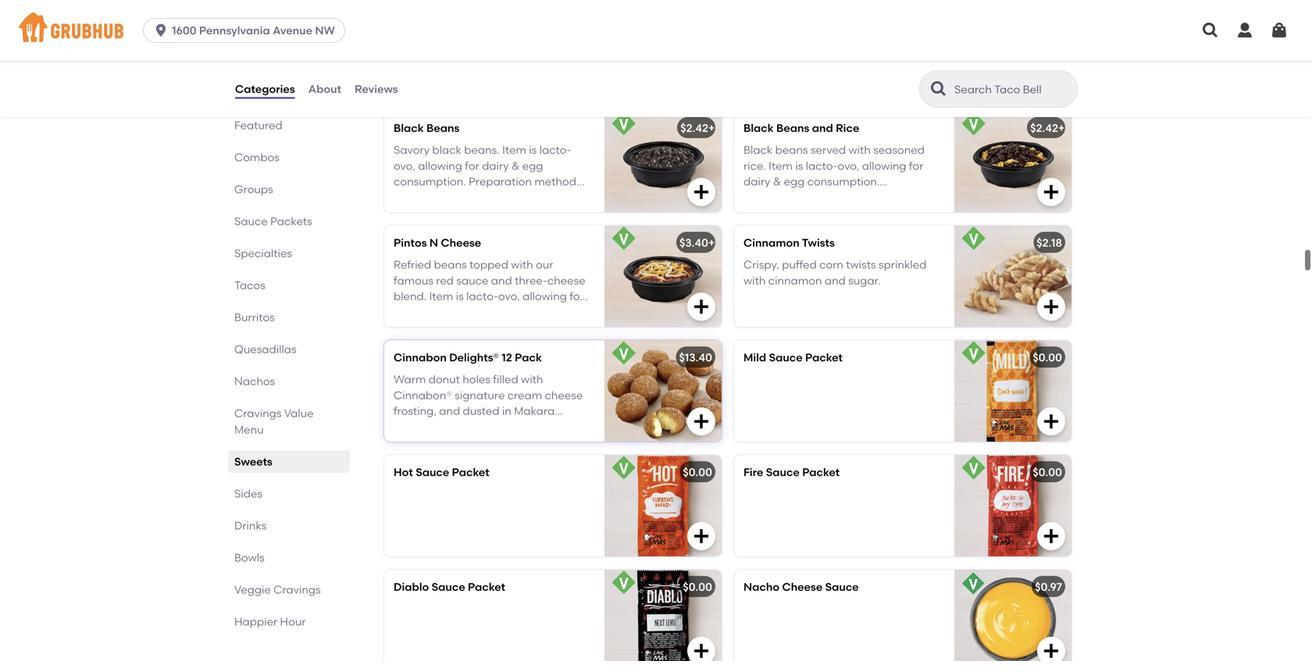 Task type: vqa. For each thing, say whether or not it's contained in the screenshot.
Taco Bell's 15–25
no



Task type: locate. For each thing, give the bounding box(es) containing it.
1 vertical spatial sugar.
[[452, 421, 484, 434]]

pintos n cheese
[[394, 236, 481, 249]]

1 horizontal spatial sugar.
[[848, 274, 881, 287]]

0 horizontal spatial cheese
[[394, 60, 432, 74]]

Search Taco Bell search field
[[953, 82, 1072, 97]]

cream up makara
[[507, 389, 542, 402]]

makara
[[514, 405, 555, 418]]

fire sauce packet
[[743, 466, 840, 479]]

+ for black beans and rice
[[708, 121, 715, 135]]

cinnamon inside the warm donut holes filled with cinnabon® signature cream cheese frosting, and dusted in makara cinnamon sugar.
[[394, 421, 450, 434]]

crispy
[[394, 29, 427, 42]]

svg image for $13.40
[[1042, 412, 1061, 431]]

cravings
[[234, 407, 282, 420], [273, 583, 321, 597]]

0 vertical spatial for
[[465, 159, 479, 173]]

0 vertical spatial cream
[[485, 44, 520, 58]]

with up details.
[[534, 191, 556, 204]]

1600
[[172, 24, 196, 37]]

svg image
[[1201, 21, 1220, 40], [1235, 21, 1254, 40], [1270, 21, 1289, 40], [153, 23, 169, 38], [1042, 68, 1061, 87], [1042, 183, 1061, 201], [692, 297, 711, 316], [692, 412, 711, 431], [692, 642, 711, 661], [1042, 642, 1061, 661]]

2 $2.42 from the left
[[1030, 121, 1058, 135]]

cinnamon up the crispy,
[[743, 236, 799, 249]]

crispy,
[[743, 258, 779, 271]]

bowls
[[234, 551, 265, 565]]

svg image
[[692, 183, 711, 201], [1042, 297, 1061, 316], [1042, 412, 1061, 431], [692, 527, 711, 546], [1042, 527, 1061, 546]]

cream down topped
[[485, 44, 520, 58]]

black
[[394, 121, 424, 135], [743, 121, 774, 135]]

svg image for $0.00
[[1042, 527, 1061, 546]]

0 horizontal spatial cheese
[[441, 236, 481, 249]]

0 horizontal spatial beans
[[426, 121, 460, 135]]

fat
[[443, 44, 458, 58]]

featured
[[234, 119, 282, 132]]

with down pack
[[521, 373, 543, 386]]

cream
[[485, 44, 520, 58], [507, 389, 542, 402]]

burritos
[[234, 311, 275, 324]]

black beans and rice image
[[954, 111, 1071, 212]]

pintos n cheese image
[[604, 226, 722, 327]]

egg
[[522, 159, 543, 173]]

donut
[[429, 373, 460, 386]]

packet right diablo
[[468, 581, 505, 594]]

1 vertical spatial cream
[[507, 389, 542, 402]]

packet for mild sauce packet
[[805, 351, 843, 364]]

with up nacho
[[538, 29, 561, 42]]

beans
[[426, 121, 460, 135], [776, 121, 809, 135]]

2 $2.42 + from the left
[[1030, 121, 1065, 135]]

cheese
[[441, 236, 481, 249], [782, 581, 823, 594]]

with inside the warm donut holes filled with cinnabon® signature cream cheese frosting, and dusted in makara cinnamon sugar.
[[521, 373, 543, 386]]

1 beans from the left
[[426, 121, 460, 135]]

full
[[496, 207, 512, 220]]

0 horizontal spatial $2.42
[[680, 121, 708, 135]]

cravings inside cravings value menu
[[234, 407, 282, 420]]

cinnamon down frosting,
[[394, 421, 450, 434]]

0 horizontal spatial cinnamon
[[394, 421, 450, 434]]

pennsylvania
[[199, 24, 270, 37]]

warm
[[394, 373, 426, 386]]

pintos
[[394, 236, 427, 249]]

beans up black
[[426, 121, 460, 135]]

with down the crispy,
[[743, 274, 766, 287]]

0 horizontal spatial sugar.
[[452, 421, 484, 434]]

$0.00 for diablo sauce packet
[[683, 581, 712, 594]]

diablo
[[394, 581, 429, 594]]

happier
[[234, 615, 277, 629]]

sugar. down dusted
[[452, 421, 484, 434]]

packet
[[805, 351, 843, 364], [452, 466, 489, 479], [802, 466, 840, 479], [468, 581, 505, 594]]

sour
[[460, 44, 483, 58]]

cheese down 'reduced-'
[[394, 60, 432, 74]]

+
[[708, 121, 715, 135], [1058, 121, 1065, 135], [708, 236, 715, 249]]

0 vertical spatial sugar.
[[848, 274, 881, 287]]

crispy potato bites topped with reduced-fat sour cream and nacho cheese sauce. button
[[384, 0, 722, 97]]

with
[[538, 29, 561, 42], [534, 191, 556, 204], [743, 274, 766, 287], [521, 373, 543, 386]]

for down beans.
[[465, 159, 479, 173]]

ta.co
[[450, 207, 477, 220]]

cravings up menu
[[234, 407, 282, 420]]

beans for black beans
[[426, 121, 460, 135]]

0 vertical spatial cheese
[[394, 60, 432, 74]]

1 horizontal spatial cheese
[[545, 389, 583, 402]]

dusted
[[463, 405, 499, 418]]

1 vertical spatial cheese
[[545, 389, 583, 402]]

beans left rice
[[776, 121, 809, 135]]

cinnamon
[[768, 274, 822, 287]]

$0.00 for mild sauce packet
[[1033, 351, 1062, 364]]

$0.00 for fire sauce packet
[[1033, 466, 1062, 479]]

1 horizontal spatial $2.42
[[1030, 121, 1058, 135]]

contact
[[490, 191, 531, 204]]

and down corn
[[825, 274, 846, 287]]

reviews
[[355, 82, 398, 96]]

1 vertical spatial cravings
[[273, 583, 321, 597]]

rice
[[836, 121, 859, 135]]

cinnamon twists image
[[954, 226, 1071, 327]]

1 $2.42 from the left
[[680, 121, 708, 135]]

with inside savory black beans. item is lacto- ovo, allowing for dairy & egg consumption. preparation methods may lead to cross contact with meat. see ta.co for full details.
[[534, 191, 556, 204]]

delights®
[[449, 351, 499, 364]]

sauce for fire sauce packet
[[766, 466, 800, 479]]

1 horizontal spatial $2.42 +
[[1030, 121, 1065, 135]]

in
[[502, 405, 511, 418]]

to
[[446, 191, 457, 204]]

allowing
[[418, 159, 462, 173]]

cravings value menu
[[234, 407, 314, 437]]

cinnamon twists
[[743, 236, 835, 249]]

1 vertical spatial for
[[479, 207, 494, 220]]

cinnamon
[[743, 236, 799, 249], [394, 421, 450, 434]]

cheese inside crispy potato bites topped with reduced-fat sour cream and nacho cheese sauce.
[[394, 60, 432, 74]]

filled
[[493, 373, 518, 386]]

fire sauce packet image
[[954, 455, 1071, 557]]

1 vertical spatial cheese
[[782, 581, 823, 594]]

1600 pennsylvania avenue nw
[[172, 24, 335, 37]]

black
[[432, 143, 461, 157]]

sauce for hot sauce packet
[[416, 466, 449, 479]]

$2.42
[[680, 121, 708, 135], [1030, 121, 1058, 135]]

1 horizontal spatial beans
[[776, 121, 809, 135]]

veggie
[[234, 583, 271, 597]]

2 black from the left
[[743, 121, 774, 135]]

packet down dusted
[[452, 466, 489, 479]]

0 vertical spatial cravings
[[234, 407, 282, 420]]

sauce packets
[[234, 215, 312, 228]]

cheese right nacho
[[782, 581, 823, 594]]

1 vertical spatial cinnamon
[[394, 421, 450, 434]]

1 black from the left
[[394, 121, 424, 135]]

nacho
[[743, 581, 779, 594]]

puffed
[[782, 258, 817, 271]]

details.
[[515, 207, 553, 220]]

cream inside crispy potato bites topped with reduced-fat sour cream and nacho cheese sauce.
[[485, 44, 520, 58]]

$0.97
[[1035, 581, 1062, 594]]

for
[[465, 159, 479, 173], [479, 207, 494, 220]]

packet right fire
[[802, 466, 840, 479]]

and down topped
[[523, 44, 544, 58]]

bites
[[468, 29, 494, 42]]

and down cinnabon®
[[439, 405, 460, 418]]

1 horizontal spatial cinnamon
[[743, 236, 799, 249]]

sauce.
[[434, 60, 469, 74]]

packet right mild
[[805, 351, 843, 364]]

savory black beans. item is lacto- ovo, allowing for dairy & egg consumption. preparation methods may lead to cross contact with meat. see ta.co for full details.
[[394, 143, 581, 220]]

nacho cheese sauce image
[[954, 570, 1071, 661]]

cinnabon
[[394, 351, 447, 364]]

$2.42 + for black beans and rice
[[1030, 121, 1065, 135]]

holes
[[463, 373, 490, 386]]

sugar. down twists
[[848, 274, 881, 287]]

sugar. inside the warm donut holes filled with cinnabon® signature cream cheese frosting, and dusted in makara cinnamon sugar.
[[452, 421, 484, 434]]

for left full
[[479, 207, 494, 220]]

&
[[511, 159, 520, 173]]

cravings up hour
[[273, 583, 321, 597]]

cheese right n
[[441, 236, 481, 249]]

with inside crispy potato bites topped with reduced-fat sour cream and nacho cheese sauce.
[[538, 29, 561, 42]]

1 $2.42 + from the left
[[680, 121, 715, 135]]

0 horizontal spatial $2.42 +
[[680, 121, 715, 135]]

nw
[[315, 24, 335, 37]]

cheese
[[394, 60, 432, 74], [545, 389, 583, 402]]

1 horizontal spatial black
[[743, 121, 774, 135]]

sauce
[[234, 215, 268, 228], [769, 351, 803, 364], [416, 466, 449, 479], [766, 466, 800, 479], [432, 581, 465, 594], [825, 581, 859, 594]]

cheese up makara
[[545, 389, 583, 402]]

hour
[[280, 615, 306, 629]]

about
[[308, 82, 341, 96]]

0 horizontal spatial black
[[394, 121, 424, 135]]

2 beans from the left
[[776, 121, 809, 135]]



Task type: describe. For each thing, give the bounding box(es) containing it.
nacho
[[547, 44, 580, 58]]

may
[[394, 191, 417, 204]]

diablo sauce packet image
[[604, 570, 722, 661]]

potato
[[430, 29, 466, 42]]

savory
[[394, 143, 430, 157]]

signature
[[455, 389, 505, 402]]

warm donut holes filled with cinnabon® signature cream cheese frosting, and dusted in makara cinnamon sugar.
[[394, 373, 583, 434]]

search icon image
[[929, 80, 948, 98]]

beans for black beans and rice
[[776, 121, 809, 135]]

see
[[427, 207, 447, 220]]

fire
[[743, 466, 763, 479]]

pack
[[515, 351, 542, 364]]

and inside crispy potato bites topped with reduced-fat sour cream and nacho cheese sauce.
[[523, 44, 544, 58]]

hot sauce packet
[[394, 466, 489, 479]]

and inside the warm donut holes filled with cinnabon® signature cream cheese frosting, and dusted in makara cinnamon sugar.
[[439, 405, 460, 418]]

1 horizontal spatial cheese
[[782, 581, 823, 594]]

sprinkled
[[879, 258, 926, 271]]

$3.40
[[679, 236, 708, 249]]

preparation
[[469, 175, 532, 188]]

cinnabon®
[[394, 389, 452, 402]]

$3.40 +
[[679, 236, 715, 249]]

with inside crispy, puffed corn twists sprinkled with cinnamon and sugar.
[[743, 274, 766, 287]]

$2.18
[[1037, 236, 1062, 249]]

specialties
[[234, 247, 292, 260]]

quesadillas
[[234, 343, 296, 356]]

value
[[284, 407, 314, 420]]

crispy potato bites topped with reduced-fat sour cream and nacho cheese sauce.
[[394, 29, 580, 74]]

svg image inside 1600 pennsylvania avenue nw button
[[153, 23, 169, 38]]

consumption.
[[394, 175, 466, 188]]

cross
[[459, 191, 487, 204]]

main navigation navigation
[[0, 0, 1312, 61]]

sugar. inside crispy, puffed corn twists sprinkled with cinnamon and sugar.
[[848, 274, 881, 287]]

n
[[429, 236, 438, 249]]

+ for cinnamon twists
[[708, 236, 715, 249]]

cinnabon delights® 12 pack image
[[604, 340, 722, 442]]

and left rice
[[812, 121, 833, 135]]

ovo,
[[394, 159, 415, 173]]

chips and nacho cheese sauce image
[[954, 0, 1071, 97]]

0 vertical spatial cheese
[[441, 236, 481, 249]]

methods
[[534, 175, 581, 188]]

tacos
[[234, 279, 265, 292]]

diablo sauce packet
[[394, 581, 505, 594]]

$2.42 + for black beans
[[680, 121, 715, 135]]

topped
[[497, 29, 536, 42]]

crispy, puffed corn twists sprinkled with cinnamon and sugar.
[[743, 258, 926, 287]]

lacto-
[[539, 143, 571, 157]]

$0.00 for hot sauce packet
[[683, 466, 712, 479]]

cheesy fiesta potatoes image
[[604, 0, 722, 97]]

sweets
[[234, 455, 272, 469]]

black for black beans and rice
[[743, 121, 774, 135]]

reduced-
[[394, 44, 443, 58]]

is
[[529, 143, 537, 157]]

0 vertical spatial cinnamon
[[743, 236, 799, 249]]

sauce for mild sauce packet
[[769, 351, 803, 364]]

black for black beans
[[394, 121, 424, 135]]

corn
[[819, 258, 843, 271]]

veggie cravings
[[234, 583, 321, 597]]

happier hour
[[234, 615, 306, 629]]

menu
[[234, 423, 264, 437]]

hot
[[394, 466, 413, 479]]

groups
[[234, 183, 273, 196]]

nachos
[[234, 375, 275, 388]]

$13.40
[[679, 351, 712, 364]]

categories button
[[234, 61, 296, 117]]

and inside crispy, puffed corn twists sprinkled with cinnamon and sugar.
[[825, 274, 846, 287]]

cheese inside the warm donut holes filled with cinnabon® signature cream cheese frosting, and dusted in makara cinnamon sugar.
[[545, 389, 583, 402]]

nacho cheese sauce
[[743, 581, 859, 594]]

item
[[502, 143, 526, 157]]

frosting,
[[394, 405, 436, 418]]

combos
[[234, 151, 279, 164]]

hot sauce packet image
[[604, 455, 722, 557]]

$2.42 for black beans and rice
[[1030, 121, 1058, 135]]

meat.
[[394, 207, 425, 220]]

sides
[[234, 487, 262, 501]]

black beans image
[[604, 111, 722, 212]]

about button
[[307, 61, 342, 117]]

packet for fire sauce packet
[[802, 466, 840, 479]]

packet for hot sauce packet
[[452, 466, 489, 479]]

twists
[[802, 236, 835, 249]]

twists
[[846, 258, 876, 271]]

packet for diablo sauce packet
[[468, 581, 505, 594]]

mild sauce packet image
[[954, 340, 1071, 442]]

categories
[[235, 82, 295, 96]]

cream inside the warm donut holes filled with cinnabon® signature cream cheese frosting, and dusted in makara cinnamon sugar.
[[507, 389, 542, 402]]

$2.42 for black beans
[[680, 121, 708, 135]]

reviews button
[[354, 61, 399, 117]]

mild sauce packet
[[743, 351, 843, 364]]

drinks
[[234, 519, 267, 533]]

svg image for $3.40
[[1042, 297, 1061, 316]]

avenue
[[273, 24, 312, 37]]

12
[[502, 351, 512, 364]]

mild
[[743, 351, 766, 364]]

sauce for diablo sauce packet
[[432, 581, 465, 594]]

lead
[[420, 191, 443, 204]]



